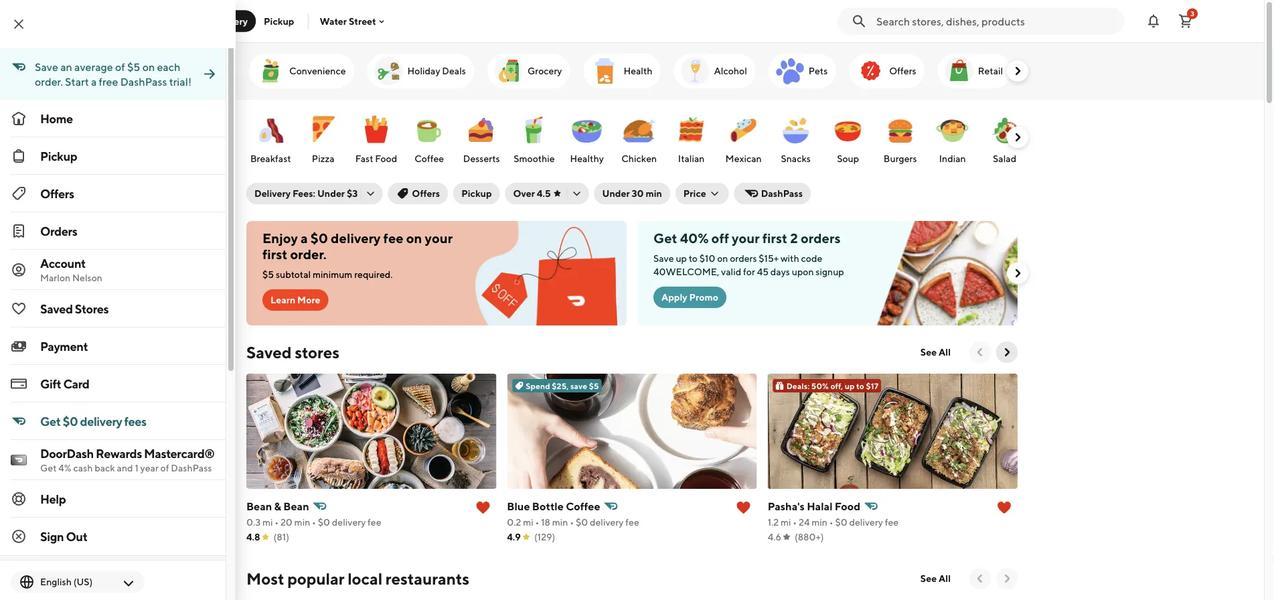 Task type: locate. For each thing, give the bounding box(es) containing it.
offers image
[[855, 55, 887, 87]]

3 • from the left
[[535, 517, 539, 528]]

1 vertical spatial next button of carousel image
[[1000, 346, 1014, 359]]

up up 40welcome,
[[676, 253, 687, 264]]

1 vertical spatial see all link
[[913, 568, 959, 589]]

2 horizontal spatial mi
[[781, 517, 791, 528]]

next button of carousel image up salad
[[1011, 131, 1025, 144]]

delivery for bean & bean
[[332, 517, 366, 528]]

0 vertical spatial order.
[[35, 75, 63, 88]]

0 vertical spatial dashpass
[[120, 75, 167, 88]]

1 vertical spatial order.
[[290, 246, 327, 262]]

save left an
[[35, 61, 58, 73]]

2 see all from the top
[[921, 573, 951, 584]]

0 horizontal spatial first
[[263, 246, 288, 262]]

3 $​0 from the left
[[835, 517, 848, 528]]

1 all from the top
[[939, 347, 951, 358]]

0 horizontal spatial save
[[35, 61, 58, 73]]

1 vertical spatial save
[[654, 253, 674, 264]]

delivery down pasha's halal food at the bottom of the page
[[849, 517, 883, 528]]

0 horizontal spatial up
[[676, 253, 687, 264]]

dashpass inside button
[[761, 188, 803, 199]]

notification bell image
[[1146, 13, 1162, 29]]

1 horizontal spatial pickup button
[[453, 183, 500, 204]]

delivery down the blue bottle coffee
[[590, 517, 624, 528]]

up right off, at the bottom
[[845, 381, 855, 390]]

dashpass button
[[734, 183, 811, 204]]

0 vertical spatial coffee
[[415, 153, 444, 164]]

order. down an
[[35, 75, 63, 88]]

on for fee
[[406, 230, 422, 246]]

0 horizontal spatial pickup button
[[256, 10, 302, 32]]

on down offers button
[[406, 230, 422, 246]]

1 horizontal spatial dashpass
[[171, 462, 212, 473]]

out
[[66, 529, 87, 543]]

coffee up 0.2 mi • 18 min • $​0 delivery fee
[[566, 500, 600, 513]]

order. inside enjoy a $0 delivery fee on your first order. $5 subtotal minimum required.
[[290, 246, 327, 262]]

under inside under 30 min button
[[602, 188, 630, 199]]

see all link for most popular local restaurants
[[913, 568, 959, 589]]

0 horizontal spatial bean
[[246, 500, 272, 513]]

next button of carousel image for saved stores
[[1000, 346, 1014, 359]]

• down the blue bottle coffee
[[570, 517, 574, 528]]

get 40% off your first 2 orders save up to $10 on orders $15+ with code 40welcome, valid for 45 days upon signup
[[654, 230, 844, 277]]

0 horizontal spatial your
[[425, 230, 453, 246]]

0.3 mi • 20 min • $​0 delivery fee
[[246, 517, 381, 528]]

apply
[[662, 292, 687, 303]]

min right '30'
[[646, 188, 662, 199]]

promo
[[689, 292, 718, 303]]

2
[[790, 230, 798, 246]]

mi for bean
[[262, 517, 273, 528]]

0 horizontal spatial on
[[142, 61, 155, 73]]

1 horizontal spatial on
[[406, 230, 422, 246]]

see all for most popular local restaurants
[[921, 573, 951, 584]]

0 horizontal spatial click to remove this store from your saved list image
[[736, 500, 752, 516]]

0 horizontal spatial food
[[375, 153, 397, 164]]

0 vertical spatial orders
[[801, 230, 841, 246]]

next button of carousel image right previous button of carousel image
[[1000, 572, 1014, 585]]

1 horizontal spatial orders
[[801, 230, 841, 246]]

1 horizontal spatial mi
[[523, 517, 534, 528]]

2 vertical spatial next button of carousel image
[[1000, 572, 1014, 585]]

pets link
[[769, 54, 836, 88]]

1 $​0 from the left
[[318, 517, 330, 528]]

1 vertical spatial pickup
[[40, 149, 77, 163]]

4 • from the left
[[570, 517, 574, 528]]

1 horizontal spatial of
[[160, 462, 169, 473]]

water
[[320, 16, 347, 27]]

1 mi from the left
[[262, 517, 273, 528]]

delivery button
[[204, 10, 256, 32]]

2 vertical spatial pickup
[[461, 188, 492, 199]]

3 mi from the left
[[781, 517, 791, 528]]

0 horizontal spatial offers link
[[0, 175, 226, 212]]

0 vertical spatial saved
[[40, 301, 73, 316]]

0 horizontal spatial under
[[317, 188, 345, 199]]

all left previous button of carousel icon
[[939, 347, 951, 358]]

dashpass down mastercard®
[[171, 462, 212, 473]]

• left 20
[[275, 517, 279, 528]]

$​0 down the blue bottle coffee
[[576, 517, 588, 528]]

mi right 1.2
[[781, 517, 791, 528]]

deals: 50% off, up to $17
[[787, 381, 879, 390]]

get left the 40%
[[654, 230, 677, 246]]

2 horizontal spatial $​0
[[835, 517, 848, 528]]

an
[[60, 61, 72, 73]]

blue bottle coffee
[[507, 500, 600, 513]]

0 horizontal spatial a
[[91, 75, 97, 88]]

1 vertical spatial of
[[160, 462, 169, 473]]

1 see from the top
[[921, 347, 937, 358]]

0 horizontal spatial offers
[[40, 186, 74, 201]]

to left $17 on the right bottom
[[857, 381, 864, 390]]

2 see all link from the top
[[913, 568, 959, 589]]

0 horizontal spatial mi
[[262, 517, 273, 528]]

popular
[[287, 569, 344, 588]]

1 vertical spatial delivery
[[254, 188, 291, 199]]

delivery inside "button"
[[212, 15, 248, 26]]

0 horizontal spatial to
[[689, 253, 698, 264]]

1 see all link from the top
[[913, 342, 959, 363]]

pizza
[[312, 153, 334, 164]]

of inside doordash rewards mastercard® get 4% cash back and 1 year of dashpass
[[160, 462, 169, 473]]

0 horizontal spatial of
[[115, 61, 125, 73]]

holiday deals image
[[373, 55, 405, 87]]

get $0 delivery fees
[[40, 414, 147, 428]]

min right 18
[[552, 517, 568, 528]]

2 vertical spatial $5
[[589, 381, 599, 390]]

1 see all from the top
[[921, 347, 951, 358]]

next button of carousel image
[[1011, 64, 1025, 78], [1011, 267, 1025, 280]]

of inside save an average of $5 on each order. start a free dashpass trial!
[[115, 61, 125, 73]]

up
[[676, 253, 687, 264], [845, 381, 855, 390]]

learn
[[271, 294, 295, 305]]

0 vertical spatial a
[[91, 75, 97, 88]]

0 vertical spatial pickup
[[264, 15, 294, 26]]

under left '30'
[[602, 188, 630, 199]]

0 horizontal spatial $​0
[[318, 517, 330, 528]]

• left 24
[[793, 517, 797, 528]]

all for saved stores
[[939, 347, 951, 358]]

see left previous button of carousel icon
[[921, 347, 937, 358]]

0 vertical spatial first
[[763, 230, 788, 246]]

0 vertical spatial see all link
[[913, 342, 959, 363]]

your right off
[[732, 230, 760, 246]]

1 horizontal spatial under
[[602, 188, 630, 199]]

order. up subtotal
[[290, 246, 327, 262]]

$17
[[866, 381, 879, 390]]

mi for blue
[[523, 517, 534, 528]]

get $0 delivery fees link
[[0, 402, 226, 440]]

$0 up doordash
[[63, 414, 78, 428]]

40%
[[680, 230, 709, 246]]

see all link left previous button of carousel icon
[[913, 342, 959, 363]]

$5 right save
[[589, 381, 599, 390]]

0 vertical spatial up
[[676, 253, 687, 264]]

pickup button down desserts
[[453, 183, 500, 204]]

save up 40welcome,
[[654, 253, 674, 264]]

2 your from the left
[[732, 230, 760, 246]]

close image
[[11, 16, 27, 32]]

min for bean & bean
[[294, 517, 310, 528]]

0 horizontal spatial saved
[[40, 301, 73, 316]]

2 horizontal spatial on
[[717, 253, 728, 264]]

on inside enjoy a $0 delivery fee on your first order. $5 subtotal minimum required.
[[406, 230, 422, 246]]

your inside enjoy a $0 delivery fee on your first order. $5 subtotal minimum required.
[[425, 230, 453, 246]]

food up 1.2 mi • 24 min • $​0 delivery fee
[[835, 500, 861, 513]]

1 horizontal spatial your
[[732, 230, 760, 246]]

see all link left previous button of carousel image
[[913, 568, 959, 589]]

first left 2
[[763, 230, 788, 246]]

2 next button of carousel image from the top
[[1011, 267, 1025, 280]]

delivery
[[331, 230, 381, 246], [80, 414, 122, 428], [332, 517, 366, 528], [590, 517, 624, 528], [849, 517, 883, 528]]

get inside doordash rewards mastercard® get 4% cash back and 1 year of dashpass
[[40, 462, 57, 473]]

on right $10
[[717, 253, 728, 264]]

pickup right delivery "button"
[[264, 15, 294, 26]]

off
[[712, 230, 729, 246]]

1 vertical spatial next button of carousel image
[[1011, 267, 1025, 280]]

get up doordash
[[40, 414, 61, 428]]

0 vertical spatial next button of carousel image
[[1011, 131, 1025, 144]]

home link
[[0, 100, 226, 137]]

mi right the 0.2
[[523, 517, 534, 528]]

spend
[[526, 381, 550, 390]]

to left $10
[[689, 253, 698, 264]]

2 all from the top
[[939, 573, 951, 584]]

dashpass inside doordash rewards mastercard® get 4% cash back and 1 year of dashpass
[[171, 462, 212, 473]]

click to remove this store from your saved list image
[[736, 500, 752, 516], [996, 500, 1013, 516]]

on inside 'get 40% off your first 2 orders save up to $10 on orders $15+ with code 40welcome, valid for 45 days upon signup'
[[717, 253, 728, 264]]

days
[[771, 266, 790, 277]]

1 vertical spatial dashpass
[[761, 188, 803, 199]]

0 vertical spatial $5
[[127, 61, 140, 73]]

1 horizontal spatial food
[[835, 500, 861, 513]]

convenience image
[[254, 55, 287, 87]]

4%
[[58, 462, 71, 473]]

see all left previous button of carousel icon
[[921, 347, 951, 358]]

0 horizontal spatial $5
[[127, 61, 140, 73]]

on inside save an average of $5 on each order. start a free dashpass trial!
[[142, 61, 155, 73]]

previous button of carousel image
[[974, 572, 987, 585]]

fees:
[[293, 188, 315, 199]]

6 • from the left
[[830, 517, 833, 528]]

coffee up offers button
[[415, 153, 444, 164]]

orders
[[40, 224, 77, 238]]

of right year on the bottom of page
[[160, 462, 169, 473]]

0 vertical spatial to
[[689, 253, 698, 264]]

2 vertical spatial dashpass
[[171, 462, 212, 473]]

of
[[115, 61, 125, 73], [160, 462, 169, 473]]

marlon
[[40, 272, 70, 283]]

1 vertical spatial orders
[[730, 253, 757, 264]]

1 vertical spatial get
[[40, 414, 61, 428]]

$5 left subtotal
[[263, 269, 274, 280]]

delivery for delivery fees: under $3
[[254, 188, 291, 199]]

1 vertical spatial on
[[406, 230, 422, 246]]

to
[[689, 253, 698, 264], [857, 381, 864, 390]]

gift card link
[[0, 365, 226, 402]]

save inside 'get 40% off your first 2 orders save up to $10 on orders $15+ with code 40welcome, valid for 45 days upon signup'
[[654, 253, 674, 264]]

next button of carousel image
[[1011, 131, 1025, 144], [1000, 346, 1014, 359], [1000, 572, 1014, 585]]

more
[[297, 294, 320, 305]]

a left the free
[[91, 75, 97, 88]]

under
[[317, 188, 345, 199], [602, 188, 630, 199]]

1 horizontal spatial delivery
[[254, 188, 291, 199]]

delivery inside enjoy a $0 delivery fee on your first order. $5 subtotal minimum required.
[[331, 230, 381, 246]]

offers link
[[849, 54, 925, 88], [0, 175, 226, 212]]

1 vertical spatial see all
[[921, 573, 951, 584]]

$5 left each
[[127, 61, 140, 73]]

saved for saved stores
[[246, 343, 292, 362]]

pickup button up convenience image
[[256, 10, 302, 32]]

up inside 'get 40% off your first 2 orders save up to $10 on orders $15+ with code 40welcome, valid for 45 days upon signup'
[[676, 253, 687, 264]]

2 click to remove this store from your saved list image from the left
[[996, 500, 1013, 516]]

1 vertical spatial first
[[263, 246, 288, 262]]

bean
[[246, 500, 272, 513], [284, 500, 309, 513]]

learn more button
[[263, 289, 329, 311]]

saved left stores
[[246, 343, 292, 362]]

water street
[[320, 16, 376, 27]]

2 mi from the left
[[523, 517, 534, 528]]

1 your from the left
[[425, 230, 453, 246]]

restaurants
[[386, 569, 469, 588]]

1 click to remove this store from your saved list image from the left
[[736, 500, 752, 516]]

1 horizontal spatial save
[[654, 253, 674, 264]]

food right fast
[[375, 153, 397, 164]]

2 vertical spatial get
[[40, 462, 57, 473]]

get inside 'get 40% off your first 2 orders save up to $10 on orders $15+ with code 40welcome, valid for 45 days upon signup'
[[654, 230, 677, 246]]

delivery up most popular local restaurants
[[332, 517, 366, 528]]

delivery
[[212, 15, 248, 26], [254, 188, 291, 199]]

$​0 down pasha's halal food at the bottom of the page
[[835, 517, 848, 528]]

1 horizontal spatial $​0
[[576, 517, 588, 528]]

3 button
[[1173, 8, 1199, 34]]

fee for bean & bean
[[368, 517, 381, 528]]

health link
[[584, 54, 661, 88]]

0 vertical spatial next button of carousel image
[[1011, 64, 1025, 78]]

see all link
[[913, 342, 959, 363], [913, 568, 959, 589]]

your inside 'get 40% off your first 2 orders save up to $10 on orders $15+ with code 40welcome, valid for 45 days upon signup'
[[732, 230, 760, 246]]

healthy
[[570, 153, 604, 164]]

0 horizontal spatial order.
[[35, 75, 63, 88]]

of up the free
[[115, 61, 125, 73]]

0 horizontal spatial $0
[[63, 414, 78, 428]]

1.2 mi • 24 min • $​0 delivery fee
[[768, 517, 899, 528]]

stores
[[295, 343, 339, 362]]

min right 24
[[812, 517, 828, 528]]

1 vertical spatial a
[[301, 230, 308, 246]]

saved down marlon at top
[[40, 301, 73, 316]]

2 under from the left
[[602, 188, 630, 199]]

orders link
[[0, 212, 226, 250]]

payment
[[40, 339, 88, 353]]

• down 'halal'
[[830, 517, 833, 528]]

under left $3
[[317, 188, 345, 199]]

$0 up minimum
[[311, 230, 328, 246]]

pickup down desserts
[[461, 188, 492, 199]]

dashpass down each
[[120, 75, 167, 88]]

a right 'enjoy'
[[301, 230, 308, 246]]

1 horizontal spatial saved
[[246, 343, 292, 362]]

1.2
[[768, 517, 779, 528]]

saved stores link
[[0, 290, 226, 327]]

0 vertical spatial get
[[654, 230, 677, 246]]

min right 20
[[294, 517, 310, 528]]

2 vertical spatial on
[[717, 253, 728, 264]]

mi right '0.3'
[[262, 517, 273, 528]]

1 horizontal spatial offers link
[[849, 54, 925, 88]]

$​0
[[318, 517, 330, 528], [576, 517, 588, 528], [835, 517, 848, 528]]

saved stores
[[246, 343, 339, 362]]

1 vertical spatial offers link
[[0, 175, 226, 212]]

• right 20
[[312, 517, 316, 528]]

saved stores
[[40, 301, 109, 316]]

saved for saved stores
[[40, 301, 73, 316]]

see all
[[921, 347, 951, 358], [921, 573, 951, 584]]

all left previous button of carousel image
[[939, 573, 951, 584]]

fee for pasha's halal food
[[885, 517, 899, 528]]

2 see from the top
[[921, 573, 937, 584]]

bean right & at the bottom left of page
[[284, 500, 309, 513]]

1 vertical spatial food
[[835, 500, 861, 513]]

for
[[743, 266, 755, 277]]

1 horizontal spatial pickup
[[264, 15, 294, 26]]

dashpass down the snacks
[[761, 188, 803, 199]]

bean up '0.3'
[[246, 500, 272, 513]]

0 vertical spatial pickup button
[[256, 10, 302, 32]]

2 horizontal spatial dashpass
[[761, 188, 803, 199]]

see left previous button of carousel image
[[921, 573, 937, 584]]

min inside button
[[646, 188, 662, 199]]

pickup down home
[[40, 149, 77, 163]]

your down offers button
[[425, 230, 453, 246]]

get
[[654, 230, 677, 246], [40, 414, 61, 428], [40, 462, 57, 473]]

upon
[[792, 266, 814, 277]]

0 vertical spatial all
[[939, 347, 951, 358]]

pickup button
[[256, 10, 302, 32], [453, 183, 500, 204]]

1 vertical spatial see
[[921, 573, 937, 584]]

dashpass inside save an average of $5 on each order. start a free dashpass trial!
[[120, 75, 167, 88]]

delivery for delivery
[[212, 15, 248, 26]]

click to remove this store from your saved list image for food
[[996, 500, 1013, 516]]

1 horizontal spatial $0
[[311, 230, 328, 246]]

save an average of $5 on each order. start a free dashpass trial!
[[35, 61, 192, 88]]

most popular local restaurants link
[[246, 568, 469, 589]]

account marlon nelson
[[40, 256, 102, 283]]

1 vertical spatial to
[[857, 381, 864, 390]]

delivery for blue bottle coffee
[[590, 517, 624, 528]]

1 • from the left
[[275, 517, 279, 528]]

1 vertical spatial coffee
[[566, 500, 600, 513]]

a inside enjoy a $0 delivery fee on your first order. $5 subtotal minimum required.
[[301, 230, 308, 246]]

orders up for
[[730, 253, 757, 264]]

1 vertical spatial all
[[939, 573, 951, 584]]

over 4.5 button
[[505, 183, 589, 204]]

0 vertical spatial offers link
[[849, 54, 925, 88]]

next button of carousel image right previous button of carousel icon
[[1000, 346, 1014, 359]]

get left 4%
[[40, 462, 57, 473]]

to inside 'get 40% off your first 2 orders save up to $10 on orders $15+ with code 40welcome, valid for 45 days upon signup'
[[689, 253, 698, 264]]

see all left previous button of carousel image
[[921, 573, 951, 584]]

mastercard®
[[144, 446, 215, 460]]

pasha's halal food
[[768, 500, 861, 513]]

2 $​0 from the left
[[576, 517, 588, 528]]

doordash rewards mastercard® get 4% cash back and 1 year of dashpass
[[40, 446, 215, 473]]

orders up code
[[801, 230, 841, 246]]

off,
[[831, 381, 843, 390]]

on left each
[[142, 61, 155, 73]]

2 bean from the left
[[284, 500, 309, 513]]

delivery up required.
[[331, 230, 381, 246]]

help link
[[0, 480, 226, 518]]

click to remove this store from your saved list image for coffee
[[736, 500, 752, 516]]

0 vertical spatial on
[[142, 61, 155, 73]]

$​0 right 20
[[318, 517, 330, 528]]

see
[[921, 347, 937, 358], [921, 573, 937, 584]]

halal
[[807, 500, 833, 513]]

• left 18
[[535, 517, 539, 528]]

0 vertical spatial save
[[35, 61, 58, 73]]

first
[[763, 230, 788, 246], [263, 246, 288, 262]]

0 horizontal spatial delivery
[[212, 15, 248, 26]]

first down 'enjoy'
[[263, 246, 288, 262]]

24
[[799, 517, 810, 528]]

save inside save an average of $5 on each order. start a free dashpass trial!
[[35, 61, 58, 73]]

1 horizontal spatial click to remove this store from your saved list image
[[996, 500, 1013, 516]]



Task type: vqa. For each thing, say whether or not it's contained in the screenshot.
Previous button of carousel icon for Most popular local restaurants
yes



Task type: describe. For each thing, give the bounding box(es) containing it.
holiday
[[408, 65, 440, 76]]

dashpass for average
[[120, 75, 167, 88]]

apply promo button
[[654, 287, 727, 308]]

1 horizontal spatial coffee
[[566, 500, 600, 513]]

bean & bean
[[246, 500, 309, 513]]

soup
[[837, 153, 859, 164]]

0 horizontal spatial pickup
[[40, 149, 77, 163]]

2 horizontal spatial $5
[[589, 381, 599, 390]]

order. inside save an average of $5 on each order. start a free dashpass trial!
[[35, 75, 63, 88]]

sign
[[40, 529, 64, 543]]

signup
[[816, 266, 844, 277]]

delivery left fees
[[80, 414, 122, 428]]

4.9
[[507, 531, 521, 542]]

1 vertical spatial $0
[[63, 414, 78, 428]]

pickup link
[[0, 137, 226, 175]]

fee for blue bottle coffee
[[626, 517, 639, 528]]

save an average of $5 on each order. start a free dashpass trial! link
[[0, 48, 226, 100]]

snacks
[[781, 153, 811, 164]]

most popular local restaurants
[[246, 569, 469, 588]]

1 next button of carousel image from the top
[[1011, 64, 1025, 78]]

2 horizontal spatial offers
[[889, 65, 917, 76]]

1
[[135, 462, 138, 473]]

italian
[[678, 153, 705, 164]]

1 vertical spatial up
[[845, 381, 855, 390]]

20
[[281, 517, 293, 528]]

fee inside enjoy a $0 delivery fee on your first order. $5 subtotal minimum required.
[[383, 230, 404, 246]]

mexican
[[726, 153, 762, 164]]

1 under from the left
[[317, 188, 345, 199]]

next button of carousel image for most popular local restaurants
[[1000, 572, 1014, 585]]

health image
[[589, 55, 621, 87]]

grocery image
[[493, 55, 525, 87]]

&
[[274, 500, 281, 513]]

get for 40%
[[654, 230, 677, 246]]

fast
[[355, 153, 373, 164]]

street
[[349, 16, 376, 27]]

$0 inside enjoy a $0 delivery fee on your first order. $5 subtotal minimum required.
[[311, 230, 328, 246]]

spend $25, save $5
[[526, 381, 599, 390]]

salad
[[993, 153, 1017, 164]]

gift card
[[40, 376, 89, 391]]

2 horizontal spatial pickup
[[461, 188, 492, 199]]

2 • from the left
[[312, 517, 316, 528]]

$​0 for food
[[835, 517, 848, 528]]

alcohol link
[[674, 54, 755, 88]]

minimum
[[313, 269, 353, 280]]

(129)
[[534, 531, 555, 542]]

rewards
[[96, 446, 142, 460]]

trial!
[[169, 75, 192, 88]]

offers button
[[388, 183, 448, 204]]

smoothie
[[514, 153, 555, 164]]

0 horizontal spatial orders
[[730, 253, 757, 264]]

get for $0
[[40, 414, 61, 428]]

pasha's
[[768, 500, 805, 513]]

$3
[[347, 188, 358, 199]]

4.6
[[768, 531, 781, 542]]

$5 inside save an average of $5 on each order. start a free dashpass trial!
[[127, 61, 140, 73]]

fast food
[[355, 153, 397, 164]]

blue
[[507, 500, 530, 513]]

$25,
[[552, 381, 569, 390]]

sign out link
[[0, 518, 226, 555]]

over
[[513, 188, 535, 199]]

0.2 mi • 18 min • $​0 delivery fee
[[507, 517, 639, 528]]

doordash
[[40, 446, 94, 460]]

stores
[[75, 301, 109, 316]]

click to remove this store from your saved list image
[[475, 500, 491, 516]]

deals:
[[787, 381, 810, 390]]

local
[[348, 569, 382, 588]]

min for blue bottle coffee
[[552, 517, 568, 528]]

code
[[801, 253, 823, 264]]

4.8
[[246, 531, 260, 542]]

first inside 'get 40% off your first 2 orders save up to $10 on orders $15+ with code 40welcome, valid for 45 days upon signup'
[[763, 230, 788, 246]]

payment link
[[0, 327, 226, 365]]

0.3
[[246, 517, 261, 528]]

grocery
[[528, 65, 562, 76]]

$​0 for coffee
[[576, 517, 588, 528]]

all for most popular local restaurants
[[939, 573, 951, 584]]

see all link for saved stores
[[913, 342, 959, 363]]

apply promo
[[662, 292, 718, 303]]

30
[[632, 188, 644, 199]]

with
[[781, 253, 799, 264]]

over 4.5
[[513, 188, 551, 199]]

delivery for pasha's halal food
[[849, 517, 883, 528]]

pets image
[[774, 55, 806, 87]]

year
[[140, 462, 159, 473]]

previous button of carousel image
[[974, 346, 987, 359]]

save an average of $5 on each order. start a free dashpass trial! status
[[0, 48, 202, 100]]

health
[[624, 65, 653, 76]]

0.2
[[507, 517, 521, 528]]

free
[[99, 75, 118, 88]]

$10
[[700, 253, 715, 264]]

$​0 for bean
[[318, 517, 330, 528]]

burgers
[[884, 153, 917, 164]]

retail image
[[943, 55, 975, 87]]

enjoy a $0 delivery fee on your first order. $5 subtotal minimum required.
[[263, 230, 453, 280]]

min for pasha's halal food
[[812, 517, 828, 528]]

each
[[157, 61, 180, 73]]

gift
[[40, 376, 61, 391]]

1 bean from the left
[[246, 500, 272, 513]]

cash
[[73, 462, 93, 473]]

breakfast
[[250, 153, 291, 164]]

1 horizontal spatial to
[[857, 381, 864, 390]]

3
[[1191, 10, 1195, 17]]

0 vertical spatial food
[[375, 153, 397, 164]]

pets
[[809, 65, 828, 76]]

indian
[[939, 153, 966, 164]]

chicken
[[622, 153, 657, 164]]

see for saved stores
[[921, 347, 937, 358]]

0 horizontal spatial coffee
[[415, 153, 444, 164]]

holiday deals link
[[367, 54, 474, 88]]

learn more
[[271, 294, 320, 305]]

5 items, open order cart image
[[1178, 13, 1194, 29]]

offers inside button
[[412, 188, 440, 199]]

a inside save an average of $5 on each order. start a free dashpass trial!
[[91, 75, 97, 88]]

on for $5
[[142, 61, 155, 73]]

card
[[63, 376, 89, 391]]

start
[[65, 75, 89, 88]]

50%
[[812, 381, 829, 390]]

retail
[[978, 65, 1003, 76]]

see for most popular local restaurants
[[921, 573, 937, 584]]

required.
[[354, 269, 393, 280]]

5 • from the left
[[793, 517, 797, 528]]

deals
[[442, 65, 466, 76]]

first inside enjoy a $0 delivery fee on your first order. $5 subtotal minimum required.
[[263, 246, 288, 262]]

save
[[570, 381, 587, 390]]

see all for saved stores
[[921, 347, 951, 358]]

dashpass for mastercard®
[[171, 462, 212, 473]]

alcohol image
[[679, 55, 712, 87]]

$15+
[[759, 253, 779, 264]]

convenience link
[[249, 54, 354, 88]]

sign out
[[40, 529, 87, 543]]

mi for pasha's
[[781, 517, 791, 528]]

$5 inside enjoy a $0 delivery fee on your first order. $5 subtotal minimum required.
[[263, 269, 274, 280]]



